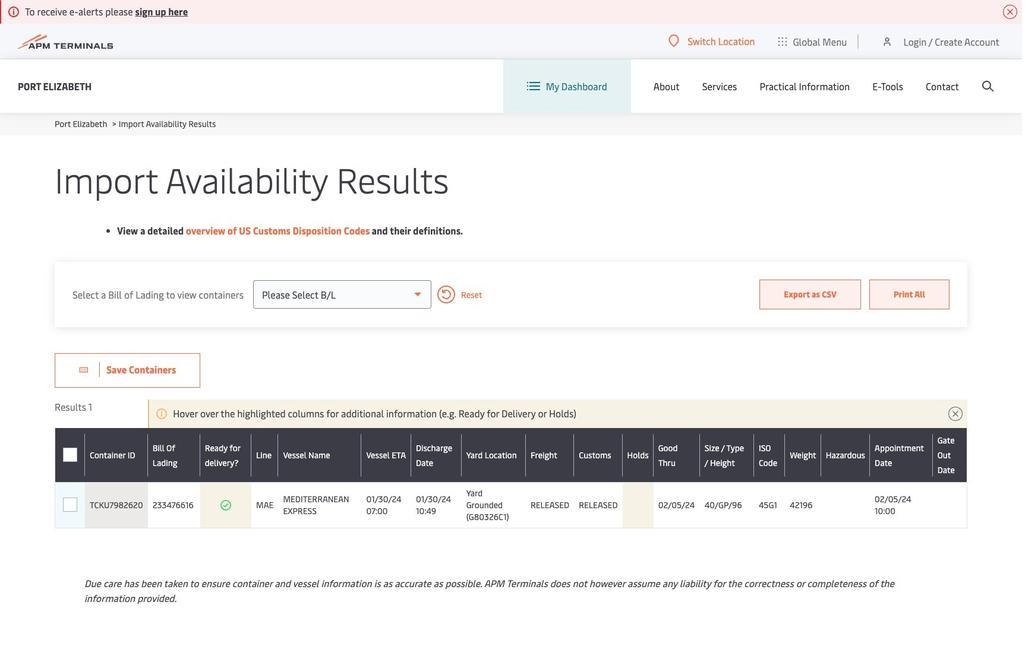 Task type: vqa. For each thing, say whether or not it's contained in the screenshot.
left 'for'
no



Task type: describe. For each thing, give the bounding box(es) containing it.
close alert image
[[1003, 5, 1017, 19]]



Task type: locate. For each thing, give the bounding box(es) containing it.
None checkbox
[[63, 448, 77, 463]]

ready image
[[220, 500, 232, 512]]

None checkbox
[[63, 448, 77, 463], [63, 498, 77, 512], [63, 499, 77, 513], [63, 448, 77, 463], [63, 498, 77, 512], [63, 499, 77, 513]]



